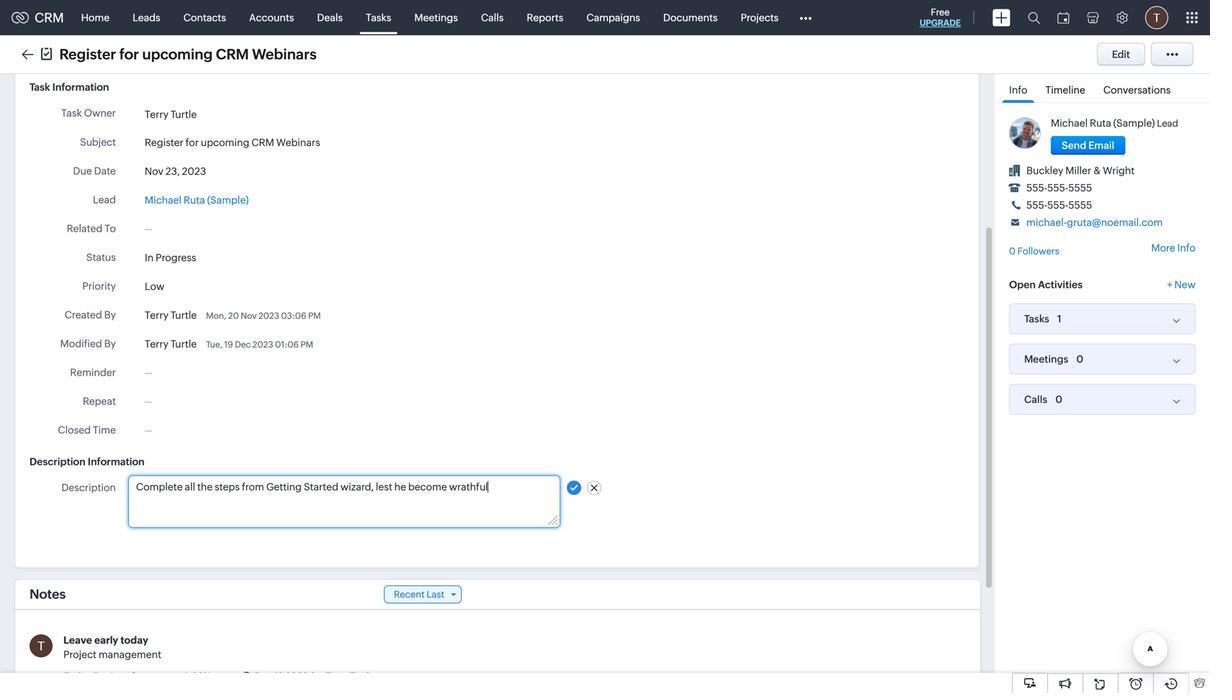 Task type: vqa. For each thing, say whether or not it's contained in the screenshot.
first 5555 from the bottom of the page
yes



Task type: describe. For each thing, give the bounding box(es) containing it.
closed time
[[58, 425, 116, 436]]

documents link
[[652, 0, 729, 35]]

calendar image
[[1058, 12, 1070, 23]]

0 horizontal spatial register
[[59, 46, 116, 63]]

2023 right 23, at the top left
[[182, 166, 206, 177]]

1 vertical spatial for
[[186, 137, 199, 148]]

documents
[[663, 12, 718, 23]]

home
[[81, 12, 110, 23]]

campaigns link
[[575, 0, 652, 35]]

buckley miller & wright
[[1027, 165, 1135, 176]]

michael ruta (sample)
[[145, 194, 249, 206]]

activities
[[1038, 279, 1083, 291]]

in progress
[[145, 252, 196, 264]]

to
[[105, 223, 116, 234]]

0 vertical spatial webinars
[[252, 46, 317, 63]]

wright
[[1103, 165, 1135, 176]]

subject
[[80, 136, 116, 148]]

0 followers
[[1009, 246, 1060, 257]]

project
[[63, 649, 97, 661]]

nov 23, 2023
[[145, 166, 206, 177]]

03:06
[[281, 311, 306, 321]]

michael for michael ruta (sample)
[[145, 194, 182, 206]]

upgrade
[[920, 18, 961, 28]]

1 horizontal spatial tasks
[[1024, 313, 1049, 325]]

related to
[[67, 223, 116, 234]]

2023 left 01:06
[[253, 340, 273, 350]]

0 vertical spatial upcoming
[[142, 46, 213, 63]]

task for task information
[[30, 81, 50, 93]]

create menu element
[[984, 0, 1019, 35]]

miller
[[1066, 165, 1092, 176]]

leave
[[63, 635, 92, 646]]

management
[[99, 649, 161, 661]]

owner
[[84, 107, 116, 119]]

calls link
[[469, 0, 515, 35]]

terry right by
[[326, 671, 348, 682]]

last
[[427, 590, 444, 600]]

20
[[228, 311, 239, 321]]

+
[[1167, 279, 1173, 291]]

repeat
[[83, 396, 116, 407]]

task -
[[64, 671, 90, 682]]

terry left 'tue,' in the left of the page
[[145, 338, 168, 350]]

0 horizontal spatial lead
[[93, 194, 116, 206]]

logo image
[[12, 12, 29, 23]]

2 • from the left
[[232, 671, 235, 682]]

modified
[[60, 338, 102, 350]]

in
[[145, 252, 154, 264]]

more info
[[1151, 242, 1196, 254]]

-
[[87, 671, 90, 682]]

crm link
[[12, 10, 64, 25]]

michael-
[[1027, 217, 1067, 228]]

description for description
[[61, 482, 116, 494]]

timeline
[[1046, 84, 1086, 96]]

turtle up nov 23, 2023
[[171, 109, 197, 120]]

description for description information
[[30, 456, 86, 468]]

task owner
[[61, 107, 116, 119]]

date
[[94, 165, 116, 177]]

today
[[120, 635, 148, 646]]

(sample) for michael ruta (sample) lead
[[1113, 117, 1155, 129]]

0 vertical spatial crm
[[35, 10, 64, 25]]

(sample) for michael ruta (sample)
[[207, 194, 249, 206]]

information for description information
[[88, 456, 145, 468]]

1
[[1057, 313, 1062, 325]]

add note link
[[184, 669, 225, 684]]

pm for modified by
[[301, 340, 313, 350]]

19 for tue,
[[224, 340, 233, 350]]

dec 19 2023
[[255, 671, 308, 682]]

new
[[1175, 279, 1196, 291]]

low
[[145, 281, 164, 292]]

2 vertical spatial task
[[64, 671, 83, 682]]

tasks link
[[354, 0, 403, 35]]

2 5555 from the top
[[1069, 200, 1092, 211]]

23,
[[165, 166, 180, 177]]

status
[[86, 252, 116, 263]]

lead inside michael ruta (sample) lead
[[1157, 118, 1178, 129]]

campaigns
[[587, 12, 640, 23]]

1 • from the left
[[173, 671, 176, 682]]

open
[[1009, 279, 1036, 291]]

modified by
[[60, 338, 116, 350]]

early
[[94, 635, 118, 646]]

michael-gruta@noemail.com
[[1027, 217, 1163, 228]]

meetings link
[[403, 0, 469, 35]]

recent last
[[394, 590, 444, 600]]

19 for dec
[[274, 671, 284, 682]]

pm for created by
[[308, 311, 321, 321]]

1 vertical spatial meetings
[[1024, 354, 1069, 365]]

more
[[1151, 242, 1175, 254]]

closed
[[58, 425, 91, 436]]

followers
[[1018, 246, 1060, 257]]

contacts link
[[172, 0, 238, 35]]

reports
[[527, 12, 564, 23]]

Other Modules field
[[790, 6, 821, 29]]

0 for calls
[[1056, 394, 1063, 406]]

leave early today project management
[[63, 635, 161, 661]]

0 vertical spatial meetings
[[414, 12, 458, 23]]

calls inside calls link
[[481, 12, 504, 23]]

michael for michael ruta (sample) lead
[[1051, 117, 1088, 129]]

related
[[67, 223, 102, 234]]



Task type: locate. For each thing, give the bounding box(es) containing it.
0 vertical spatial register for upcoming crm webinars
[[59, 46, 317, 63]]

0 horizontal spatial crm
[[35, 10, 64, 25]]

register for upcoming crm webinars
[[59, 46, 317, 63], [145, 137, 320, 148]]

None text field
[[129, 476, 560, 528]]

1 by from the top
[[104, 309, 116, 321]]

conversations
[[1104, 84, 1171, 96]]

meetings
[[414, 12, 458, 23], [1024, 354, 1069, 365]]

leads link
[[121, 0, 172, 35]]

due date
[[73, 165, 116, 177]]

0 vertical spatial terry turtle
[[145, 109, 197, 120]]

ruta up &
[[1090, 117, 1111, 129]]

19 left by
[[274, 671, 284, 682]]

task left '-'
[[64, 671, 83, 682]]

None button
[[1051, 136, 1125, 155]]

pm right 01:06
[[301, 340, 313, 350]]

0 vertical spatial information
[[52, 81, 109, 93]]

open activities
[[1009, 279, 1083, 291]]

1 horizontal spatial register
[[145, 137, 184, 148]]

information for task information
[[52, 81, 109, 93]]

1 vertical spatial calls
[[1024, 394, 1048, 406]]

0 horizontal spatial for
[[119, 46, 139, 63]]

0 vertical spatial info
[[1009, 84, 1028, 96]]

1 vertical spatial michael ruta (sample) link
[[145, 193, 249, 208]]

1 vertical spatial upcoming
[[201, 137, 249, 148]]

0 vertical spatial dec
[[235, 340, 251, 350]]

2023 left 03:06
[[258, 311, 279, 321]]

1 vertical spatial terry turtle
[[145, 310, 197, 321]]

&
[[1094, 165, 1101, 176]]

0 vertical spatial ruta
[[1090, 117, 1111, 129]]

terry
[[145, 109, 168, 120], [145, 310, 168, 321], [145, 338, 168, 350], [326, 671, 348, 682]]

register for upcoming crm webinars down contacts link
[[59, 46, 317, 63]]

0 vertical spatial tasks
[[366, 12, 391, 23]]

terry turtle for modified by
[[145, 338, 197, 350]]

information down time
[[88, 456, 145, 468]]

tasks right the deals link on the left of the page
[[366, 12, 391, 23]]

0 horizontal spatial calls
[[481, 12, 504, 23]]

1 vertical spatial nov
[[241, 311, 257, 321]]

by right modified
[[104, 338, 116, 350]]

created
[[65, 309, 102, 321]]

1 vertical spatial michael
[[145, 194, 182, 206]]

ruta for michael ruta (sample)
[[184, 194, 205, 206]]

1 vertical spatial dec
[[255, 671, 272, 682]]

profile element
[[1137, 0, 1177, 35]]

terry turtle left 'tue,' in the left of the page
[[145, 338, 197, 350]]

tue, 19 dec 2023 01:06 pm
[[206, 340, 313, 350]]

1 horizontal spatial calls
[[1024, 394, 1048, 406]]

projects link
[[729, 0, 790, 35]]

accounts link
[[238, 0, 306, 35]]

1 horizontal spatial meetings
[[1024, 354, 1069, 365]]

2 terry turtle from the top
[[145, 310, 197, 321]]

accounts
[[249, 12, 294, 23]]

1 vertical spatial register for upcoming crm webinars
[[145, 137, 320, 148]]

task down crm link
[[30, 81, 50, 93]]

tue,
[[206, 340, 222, 350]]

1 vertical spatial lead
[[93, 194, 116, 206]]

1 5555 from the top
[[1069, 182, 1092, 194]]

due
[[73, 165, 92, 177]]

conversations link
[[1096, 74, 1178, 102]]

contacts
[[183, 12, 226, 23]]

1 horizontal spatial 0
[[1056, 394, 1063, 406]]

• left add
[[173, 671, 176, 682]]

0 horizontal spatial meetings
[[414, 12, 458, 23]]

0 horizontal spatial ruta
[[184, 194, 205, 206]]

leads
[[133, 12, 160, 23]]

• right the "note"
[[232, 671, 235, 682]]

01:06
[[275, 340, 299, 350]]

0 vertical spatial michael
[[1051, 117, 1088, 129]]

0 vertical spatial 0
[[1009, 246, 1016, 257]]

information
[[52, 81, 109, 93], [88, 456, 145, 468]]

tasks left 1
[[1024, 313, 1049, 325]]

lead down date
[[93, 194, 116, 206]]

reminder
[[70, 367, 116, 378]]

2 horizontal spatial 0
[[1077, 354, 1084, 365]]

michael ruta (sample) lead
[[1051, 117, 1178, 129]]

projects
[[741, 12, 779, 23]]

1 horizontal spatial michael ruta (sample) link
[[1051, 117, 1155, 129]]

1 horizontal spatial 19
[[274, 671, 284, 682]]

0 vertical spatial 5555
[[1069, 182, 1092, 194]]

1 horizontal spatial (sample)
[[1113, 117, 1155, 129]]

mon,
[[206, 311, 226, 321]]

0 horizontal spatial info
[[1009, 84, 1028, 96]]

more info link
[[1151, 242, 1196, 254]]

0 vertical spatial lead
[[1157, 118, 1178, 129]]

buckley
[[1027, 165, 1064, 176]]

upcoming up nov 23, 2023
[[201, 137, 249, 148]]

task
[[30, 81, 50, 93], [61, 107, 82, 119], [64, 671, 83, 682]]

2 vertical spatial 0
[[1056, 394, 1063, 406]]

info left timeline
[[1009, 84, 1028, 96]]

meetings down 1
[[1024, 354, 1069, 365]]

free upgrade
[[920, 7, 961, 28]]

1 horizontal spatial lead
[[1157, 118, 1178, 129]]

nov
[[145, 166, 163, 177], [241, 311, 257, 321]]

timeline link
[[1038, 74, 1093, 102]]

555-555-5555
[[1027, 182, 1092, 194], [1027, 200, 1092, 211]]

info right more at the top
[[1178, 242, 1196, 254]]

0 vertical spatial calls
[[481, 12, 504, 23]]

nov right 20
[[241, 311, 257, 321]]

search image
[[1028, 12, 1040, 24]]

home link
[[70, 0, 121, 35]]

upcoming
[[142, 46, 213, 63], [201, 137, 249, 148]]

1 vertical spatial 19
[[274, 671, 284, 682]]

0 vertical spatial task
[[30, 81, 50, 93]]

19 right 'tue,' in the left of the page
[[224, 340, 233, 350]]

dec right 'tue,' in the left of the page
[[235, 340, 251, 350]]

edit
[[1112, 49, 1130, 60]]

meetings left calls link
[[414, 12, 458, 23]]

note
[[203, 671, 225, 682]]

1 vertical spatial tasks
[[1024, 313, 1049, 325]]

1 vertical spatial task
[[61, 107, 82, 119]]

555-555-5555 up michael- on the top
[[1027, 200, 1092, 211]]

0 vertical spatial register
[[59, 46, 116, 63]]

1 horizontal spatial dec
[[255, 671, 272, 682]]

recent
[[394, 590, 425, 600]]

calls
[[481, 12, 504, 23], [1024, 394, 1048, 406]]

michael down timeline
[[1051, 117, 1088, 129]]

notes
[[30, 588, 66, 602]]

0 horizontal spatial 0
[[1009, 246, 1016, 257]]

task for task owner
[[61, 107, 82, 119]]

description information
[[30, 456, 145, 468]]

add
[[184, 671, 202, 682]]

0 vertical spatial 555-555-5555
[[1027, 182, 1092, 194]]

for up nov 23, 2023
[[186, 137, 199, 148]]

0 vertical spatial by
[[104, 309, 116, 321]]

lead down conversations
[[1157, 118, 1178, 129]]

by for modified by
[[104, 338, 116, 350]]

michael down 23, at the top left
[[145, 194, 182, 206]]

for down leads link
[[119, 46, 139, 63]]

register for upcoming crm webinars up nov 23, 2023
[[145, 137, 320, 148]]

1 vertical spatial information
[[88, 456, 145, 468]]

1 horizontal spatial michael
[[1051, 117, 1088, 129]]

by for created by
[[104, 309, 116, 321]]

0 vertical spatial pm
[[308, 311, 321, 321]]

1 horizontal spatial info
[[1178, 242, 1196, 254]]

1 horizontal spatial crm
[[216, 46, 249, 63]]

search element
[[1019, 0, 1049, 35]]

terry turtle for created by
[[145, 310, 197, 321]]

terry right owner
[[145, 109, 168, 120]]

by terry turtle
[[312, 671, 374, 682]]

lead
[[1157, 118, 1178, 129], [93, 194, 116, 206]]

1 vertical spatial ruta
[[184, 194, 205, 206]]

3 terry turtle from the top
[[145, 338, 197, 350]]

turtle right by
[[350, 671, 374, 682]]

2023 left by
[[286, 671, 308, 682]]

pm
[[308, 311, 321, 321], [301, 340, 313, 350]]

deals link
[[306, 0, 354, 35]]

create menu image
[[993, 9, 1011, 26]]

reports link
[[515, 0, 575, 35]]

0 vertical spatial 19
[[224, 340, 233, 350]]

terry down the low in the top left of the page
[[145, 310, 168, 321]]

by
[[104, 309, 116, 321], [104, 338, 116, 350]]

michael ruta (sample) link down conversations
[[1051, 117, 1155, 129]]

mon, 20 nov 2023 03:06 pm
[[206, 311, 321, 321]]

0 vertical spatial (sample)
[[1113, 117, 1155, 129]]

tasks inside "link"
[[366, 12, 391, 23]]

turtle left 'tue,' in the left of the page
[[171, 338, 197, 350]]

1 vertical spatial by
[[104, 338, 116, 350]]

2 vertical spatial crm
[[251, 137, 274, 148]]

2 vertical spatial terry turtle
[[145, 338, 197, 350]]

deals
[[317, 12, 343, 23]]

progress
[[156, 252, 196, 264]]

1 vertical spatial 5555
[[1069, 200, 1092, 211]]

1 vertical spatial crm
[[216, 46, 249, 63]]

+ new
[[1167, 279, 1196, 291]]

info link
[[1002, 74, 1035, 103]]

1 vertical spatial info
[[1178, 242, 1196, 254]]

5555
[[1069, 182, 1092, 194], [1069, 200, 1092, 211]]

by
[[312, 671, 322, 682]]

ruta for michael ruta (sample) lead
[[1090, 117, 1111, 129]]

upcoming down contacts link
[[142, 46, 213, 63]]

turtle left mon,
[[171, 310, 197, 321]]

terry turtle up 23, at the top left
[[145, 109, 197, 120]]

michael
[[1051, 117, 1088, 129], [145, 194, 182, 206]]

information up task owner on the top left of page
[[52, 81, 109, 93]]

dec
[[235, 340, 251, 350], [255, 671, 272, 682]]

1 horizontal spatial •
[[232, 671, 235, 682]]

0 for meetings
[[1077, 354, 1084, 365]]

free
[[931, 7, 950, 18]]

dec right the "note"
[[255, 671, 272, 682]]

1 vertical spatial (sample)
[[207, 194, 249, 206]]

0 horizontal spatial •
[[173, 671, 176, 682]]

edit button
[[1097, 43, 1145, 66]]

2 horizontal spatial crm
[[251, 137, 274, 148]]

description
[[30, 456, 86, 468], [61, 482, 116, 494]]

1 vertical spatial 555-555-5555
[[1027, 200, 1092, 211]]

0 vertical spatial nov
[[145, 166, 163, 177]]

description down closed
[[30, 456, 86, 468]]

0 horizontal spatial dec
[[235, 340, 251, 350]]

1 horizontal spatial nov
[[241, 311, 257, 321]]

1 vertical spatial pm
[[301, 340, 313, 350]]

by right created
[[104, 309, 116, 321]]

0 vertical spatial description
[[30, 456, 86, 468]]

0 horizontal spatial 19
[[224, 340, 233, 350]]

description down description information
[[61, 482, 116, 494]]

2 by from the top
[[104, 338, 116, 350]]

1 vertical spatial description
[[61, 482, 116, 494]]

webinars
[[252, 46, 317, 63], [276, 137, 320, 148]]

19
[[224, 340, 233, 350], [274, 671, 284, 682]]

ruta down nov 23, 2023
[[184, 194, 205, 206]]

1 terry turtle from the top
[[145, 109, 197, 120]]

task down task information
[[61, 107, 82, 119]]

0
[[1009, 246, 1016, 257], [1077, 354, 1084, 365], [1056, 394, 1063, 406]]

pm right 03:06
[[308, 311, 321, 321]]

profile image
[[1145, 6, 1168, 29]]

1 horizontal spatial for
[[186, 137, 199, 148]]

1 horizontal spatial ruta
[[1090, 117, 1111, 129]]

register down the home
[[59, 46, 116, 63]]

gruta@noemail.com
[[1067, 217, 1163, 228]]

5555 up the michael-gruta@noemail.com link
[[1069, 200, 1092, 211]]

michael ruta (sample) link down nov 23, 2023
[[145, 193, 249, 208]]

1 vertical spatial 0
[[1077, 354, 1084, 365]]

0 horizontal spatial michael ruta (sample) link
[[145, 193, 249, 208]]

1 555-555-5555 from the top
[[1027, 182, 1092, 194]]

555-555-5555 down buckley
[[1027, 182, 1092, 194]]

ruta
[[1090, 117, 1111, 129], [184, 194, 205, 206]]

terry turtle down the low in the top left of the page
[[145, 310, 197, 321]]

0 horizontal spatial michael
[[145, 194, 182, 206]]

0 horizontal spatial nov
[[145, 166, 163, 177]]

0 horizontal spatial tasks
[[366, 12, 391, 23]]

1 vertical spatial register
[[145, 137, 184, 148]]

nov left 23, at the top left
[[145, 166, 163, 177]]

• add note •
[[173, 671, 235, 682]]

0 horizontal spatial (sample)
[[207, 194, 249, 206]]

2 555-555-5555 from the top
[[1027, 200, 1092, 211]]

0 vertical spatial for
[[119, 46, 139, 63]]

5555 down buckley miller & wright
[[1069, 182, 1092, 194]]

0 vertical spatial michael ruta (sample) link
[[1051, 117, 1155, 129]]

michael-gruta@noemail.com link
[[1027, 217, 1163, 228]]

register up 23, at the top left
[[145, 137, 184, 148]]

1 vertical spatial webinars
[[276, 137, 320, 148]]



